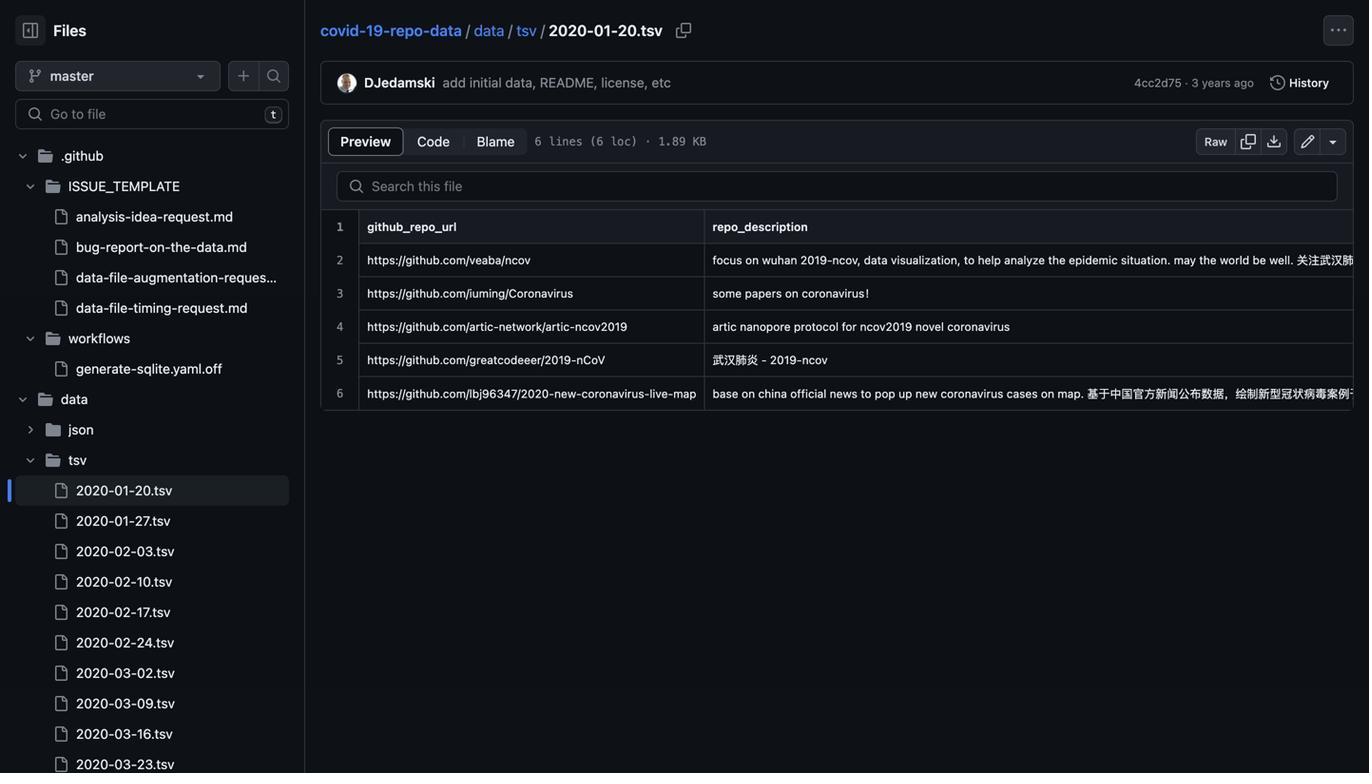 Task type: describe. For each thing, give the bounding box(es) containing it.
02.tsv
[[137, 665, 175, 681]]

search this repository image
[[266, 68, 282, 84]]

on right focus in the right of the page
[[746, 254, 759, 267]]

preview button
[[328, 127, 404, 156]]

world
[[1220, 254, 1250, 267]]

blame
[[477, 134, 515, 149]]

issue_template
[[68, 178, 180, 194]]

group for data
[[15, 415, 289, 773]]

repo_description
[[713, 220, 808, 233]]

sqlite.yaml.off
[[137, 361, 222, 377]]

news
[[830, 387, 858, 400]]

data,
[[506, 75, 537, 90]]

2020-03-16.tsv
[[76, 726, 173, 742]]

0 vertical spatial to
[[964, 254, 975, 267]]

2020- for 2020-03-23.tsv
[[76, 757, 115, 772]]

analysis-
[[76, 209, 131, 224]]

02- for 17.tsv
[[115, 605, 137, 620]]

more file actions image
[[1332, 23, 1347, 38]]

file directory open fill image for issue_template
[[46, 179, 61, 194]]

the-
[[171, 239, 197, 255]]

1
[[337, 221, 344, 234]]

file directory open fill image for data
[[38, 392, 53, 407]]

file image for data-file-timing-request.md
[[53, 301, 68, 316]]

10.tsv
[[137, 574, 172, 590]]

4cc2d75 · 3 years ago
[[1135, 76, 1255, 89]]

4
[[337, 321, 344, 334]]

base on china official news to pop up new coronavirus cases on map.  基于中国官方新闻公布数据，绘制新型冠状病毒案例于地
[[713, 387, 1370, 400]]

new
[[916, 387, 938, 400]]

17.tsv
[[137, 605, 171, 620]]

epidemic
[[1069, 254, 1118, 267]]

2020- for 2020-03-16.tsv
[[76, 726, 115, 742]]

fork this repository and edit the file tooltip
[[1295, 128, 1321, 155]]

history
[[1290, 76, 1330, 89]]

wuhan
[[762, 254, 798, 267]]

generate-
[[76, 361, 137, 377]]

6 for 6
[[337, 387, 344, 400]]

augmentation-
[[134, 270, 224, 285]]

1 horizontal spatial tsv
[[517, 21, 537, 39]]

some papers on coronavirus！
[[713, 287, 876, 300]]

repo-
[[390, 21, 430, 39]]

基于中国官方新闻公布数据，绘制新型冠状病毒案例于地
[[1088, 387, 1370, 400]]

master button
[[15, 61, 221, 91]]

cases
[[1007, 387, 1038, 400]]

1 ncov2019 from the left
[[575, 320, 628, 333]]

https://github.com/lbj96347/2020-
[[367, 387, 555, 400]]

file image for 2020-02-24.tsv
[[53, 635, 68, 651]]

lines
[[549, 135, 583, 148]]

data inside 'data' tree item
[[61, 391, 88, 407]]

group containing 2020-01-20.tsv
[[15, 476, 289, 773]]

关注武汉肺炎，
[[1297, 254, 1370, 267]]

djedamski
[[364, 75, 435, 90]]

data-file-timing-request.md
[[76, 300, 248, 316]]

03- for 09.tsv
[[115, 696, 137, 712]]

base
[[713, 387, 739, 400]]

novel
[[916, 320, 945, 333]]

file image for 2020-01-20.tsv
[[53, 483, 68, 498]]

data inside 2020-01-20.tsv element
[[864, 254, 888, 267]]

2020-02-10.tsv
[[76, 574, 172, 590]]

16.tsv
[[137, 726, 173, 742]]

loc)
[[611, 135, 638, 148]]

live-
[[650, 387, 674, 400]]

pop
[[875, 387, 896, 400]]

t
[[271, 109, 277, 121]]

ncov
[[577, 353, 605, 367]]

add initial data, readme, license, etc link
[[443, 75, 671, 90]]

issue_template tree item
[[15, 171, 294, 323]]

raw
[[1205, 135, 1228, 148]]

search image
[[349, 179, 364, 194]]

file image for 2020-01-27.tsv
[[53, 514, 68, 529]]

add
[[443, 75, 466, 90]]

2020- for 2020-03-09.tsv
[[76, 696, 115, 712]]

bug-
[[76, 239, 106, 255]]

https://github.com/artic-
[[367, 320, 499, 333]]

request.md for augmentation-
[[224, 270, 294, 285]]

covid-
[[321, 21, 366, 39]]

https://github.com/iuming/coronavirus
[[367, 287, 573, 300]]

https://github.com/veaba/ncov
[[367, 254, 531, 267]]

file- for timing-
[[109, 300, 134, 316]]

02- for 03.tsv
[[115, 544, 137, 559]]

history image
[[1271, 75, 1286, 90]]

on right the base
[[742, 387, 755, 400]]

file image for 2020-03-16.tsv
[[53, 727, 68, 742]]

license,
[[602, 75, 648, 90]]

draggable pane splitter slider
[[302, 0, 307, 773]]

27.tsv
[[135, 513, 171, 529]]

2
[[337, 254, 344, 267]]

more edit options image
[[1326, 134, 1341, 149]]

file image for 2020-02-03.tsv
[[53, 544, 68, 559]]

add initial data, readme, license, etc
[[443, 75, 671, 90]]

tsv inside tree item
[[68, 452, 87, 468]]

file image for data-file-augmentation-request.md
[[53, 270, 68, 285]]

2020-01-20.tsv tree item
[[15, 476, 289, 506]]

0 vertical spatial 2019-
[[801, 254, 833, 267]]

djedamski image
[[338, 74, 357, 93]]

djedamski link
[[364, 75, 435, 90]]

file image for generate-sqlite.yaml.off
[[53, 361, 68, 377]]

https://github.com/greatcodeeer/2019-ncov
[[367, 353, 605, 367]]

focus on wuhan 2019-ncov, data visualization, to help analyze the epidemic situation.  may the world be well. 关注武汉肺炎，
[[713, 254, 1370, 267]]

raw link
[[1196, 128, 1237, 155]]

nanopore
[[740, 320, 791, 333]]

on-
[[149, 239, 171, 255]]

official
[[791, 387, 827, 400]]

2020-02-24.tsv
[[76, 635, 174, 651]]

5
[[337, 354, 344, 367]]

chevron right image
[[25, 424, 36, 436]]

file directory fill image
[[46, 422, 61, 438]]

data- for data-file-timing-request.md
[[76, 300, 109, 316]]

data-file-augmentation-request.md
[[76, 270, 294, 285]]

2020-03-02.tsv
[[76, 665, 175, 681]]

Go to file text field
[[50, 100, 257, 128]]

situation.
[[1122, 254, 1171, 267]]

0 vertical spatial 01-
[[594, 21, 618, 39]]

download raw file tooltip
[[1261, 128, 1288, 155]]

initial
[[470, 75, 502, 90]]

2020- for 2020-01-20.tsv
[[76, 483, 115, 498]]

file image for 2020-02-17.tsv
[[53, 605, 68, 620]]

group for issue_template
[[15, 202, 294, 323]]

2020-03-09.tsv
[[76, 696, 175, 712]]

0 vertical spatial request.md
[[163, 209, 233, 224]]

chevron down image inside tsv tree item
[[25, 455, 36, 466]]

data left tsv link
[[474, 21, 505, 39]]

workflows
[[68, 331, 130, 346]]

ncov,
[[833, 254, 861, 267]]

0 vertical spatial 3
[[1192, 76, 1199, 89]]

on left map.
[[1041, 387, 1055, 400]]

20.tsv inside '2020-01-20.tsv' tree item
[[135, 483, 172, 498]]



Task type: locate. For each thing, give the bounding box(es) containing it.
2020- for 2020-01-27.tsv
[[76, 513, 115, 529]]

.github tree item
[[15, 141, 294, 384]]

1 vertical spatial 2019-
[[770, 353, 802, 367]]

file image for 2020-02-10.tsv
[[53, 575, 68, 590]]

0 vertical spatial 20.tsv
[[618, 21, 663, 39]]

on
[[746, 254, 759, 267], [785, 287, 799, 300], [742, 387, 755, 400], [1041, 387, 1055, 400]]

3 file image from the top
[[53, 544, 68, 559]]

2 chevron down image from the top
[[25, 333, 36, 344]]

copy path image
[[676, 23, 691, 38]]

the
[[1049, 254, 1066, 267], [1200, 254, 1217, 267]]

chevron down image for issue_template
[[25, 181, 36, 192]]

3 group from the top
[[15, 415, 289, 773]]

03- for 23.tsv
[[115, 757, 137, 772]]

1 data- from the top
[[76, 270, 109, 285]]

artic nanopore protocol for ncov2019 novel coronavirus
[[713, 320, 1011, 333]]

6
[[535, 135, 542, 148], [337, 387, 344, 400]]

coronavirus right novel
[[948, 320, 1011, 333]]

1 vertical spatial chevron down image
[[25, 333, 36, 344]]

2 02- from the top
[[115, 574, 137, 590]]

chevron down image down search image
[[17, 150, 29, 162]]

tsv right data link
[[517, 21, 537, 39]]

coronavirus-
[[582, 387, 650, 400]]

map.
[[1058, 387, 1085, 400]]

json
[[68, 422, 94, 438]]

0 vertical spatial data-
[[76, 270, 109, 285]]

2020- for 2020-03-02.tsv
[[76, 665, 115, 681]]

new-
[[555, 387, 582, 400]]

0 vertical spatial 6
[[535, 135, 542, 148]]

chevron down image
[[17, 150, 29, 162], [17, 394, 29, 405], [25, 455, 36, 466]]

6 down 5
[[337, 387, 344, 400]]

0 horizontal spatial 6
[[337, 387, 344, 400]]

2020- up 2020-03-23.tsv at the left of page
[[76, 726, 115, 742]]

2 ncov2019 from the left
[[860, 320, 913, 333]]

add file image
[[236, 68, 252, 84]]

data- down bug-
[[76, 270, 109, 285]]

china
[[759, 387, 787, 400]]

report-
[[106, 239, 149, 255]]

1 horizontal spatial ncov2019
[[860, 320, 913, 333]]

0 vertical spatial chevron down image
[[17, 150, 29, 162]]

2 file image from the top
[[53, 483, 68, 498]]

· right 4cc2d75 link
[[1185, 76, 1189, 89]]

6 inside 2020-01-20.tsv element
[[337, 387, 344, 400]]

02- up 2020-02-24.tsv
[[115, 605, 137, 620]]

6 lines (6 loc) · 1.89 kb
[[535, 135, 707, 148]]

the right analyze
[[1049, 254, 1066, 267]]

to left help
[[964, 254, 975, 267]]

2020- down '2020-02-10.tsv'
[[76, 605, 115, 620]]

3 inside 2020-01-20.tsv element
[[337, 287, 344, 301]]

data left data link
[[430, 21, 462, 39]]

2 group from the top
[[15, 202, 294, 323]]

0 vertical spatial tsv
[[517, 21, 537, 39]]

download raw content image
[[1267, 134, 1282, 149]]

5 file image from the top
[[53, 635, 68, 651]]

2 vertical spatial request.md
[[178, 300, 248, 316]]

file image left generate-
[[53, 361, 68, 377]]

·
[[1185, 76, 1189, 89], [645, 135, 652, 148]]

0 vertical spatial ·
[[1185, 76, 1189, 89]]

20.tsv up "27.tsv"
[[135, 483, 172, 498]]

coronavirus
[[948, 320, 1011, 333], [941, 387, 1004, 400]]

8 file image from the top
[[53, 757, 68, 772]]

group containing issue_template
[[15, 171, 294, 384]]

for
[[842, 320, 857, 333]]

chevron down image for .github
[[17, 150, 29, 162]]

1 vertical spatial file-
[[109, 300, 134, 316]]

code
[[417, 134, 450, 149]]

4 02- from the top
[[115, 635, 137, 651]]

bug-report-on-the-data.md
[[76, 239, 247, 255]]

1 vertical spatial 20.tsv
[[135, 483, 172, 498]]

1 vertical spatial data-
[[76, 300, 109, 316]]

idea-
[[131, 209, 163, 224]]

preview
[[341, 134, 391, 149]]

generate-sqlite.yaml.off
[[76, 361, 222, 377]]

data.md
[[197, 239, 247, 255]]

0 vertical spatial file directory open fill image
[[38, 148, 53, 164]]

request.md for timing-
[[178, 300, 248, 316]]

file- up workflows
[[109, 300, 134, 316]]

2 data- from the top
[[76, 300, 109, 316]]

file image down file directory fill image at the bottom of the page
[[53, 483, 68, 498]]

/ left tsv link
[[508, 21, 513, 39]]

2020-
[[549, 21, 594, 39], [76, 483, 115, 498], [76, 513, 115, 529], [76, 544, 115, 559], [76, 574, 115, 590], [76, 605, 115, 620], [76, 635, 115, 651], [76, 665, 115, 681], [76, 696, 115, 712], [76, 726, 115, 742], [76, 757, 115, 772]]

to left pop
[[861, 387, 872, 400]]

武汉肺炎 - 2019-ncov
[[713, 353, 828, 367]]

1 / from the left
[[466, 21, 470, 39]]

workflows tree item
[[15, 323, 289, 384]]

data- up workflows
[[76, 300, 109, 316]]

02- for 24.tsv
[[115, 635, 137, 651]]

2 vertical spatial 01-
[[115, 513, 135, 529]]

3 / from the left
[[541, 21, 545, 39]]

2020- down 2020-01-20.tsv
[[76, 513, 115, 529]]

file- down report-
[[109, 270, 134, 285]]

1 vertical spatial coronavirus
[[941, 387, 1004, 400]]

1 vertical spatial 01-
[[115, 483, 135, 498]]

2020- for 2020-02-03.tsv
[[76, 544, 115, 559]]

file- for augmentation-
[[109, 270, 134, 285]]

file directory open fill image up file directory fill image at the bottom of the page
[[38, 392, 53, 407]]

file directory open fill image
[[38, 148, 53, 164], [46, 453, 61, 468]]

be
[[1253, 254, 1267, 267]]

edit file image
[[1301, 134, 1316, 149]]

2 horizontal spatial /
[[541, 21, 545, 39]]

focus
[[713, 254, 743, 267]]

readme,
[[540, 75, 598, 90]]

0 vertical spatial coronavirus
[[948, 320, 1011, 333]]

01- for 27.tsv
[[115, 513, 135, 529]]

/
[[466, 21, 470, 39], [508, 21, 513, 39], [541, 21, 545, 39]]

2 03- from the top
[[115, 696, 137, 712]]

the right may
[[1200, 254, 1217, 267]]

3
[[1192, 76, 1199, 89], [337, 287, 344, 301]]

1 file- from the top
[[109, 270, 134, 285]]

01- for 20.tsv
[[115, 483, 135, 498]]

request.md down data-file-augmentation-request.md
[[178, 300, 248, 316]]

network/artic-
[[499, 320, 575, 333]]

file image for 2020-03-09.tsv
[[53, 696, 68, 712]]

code button
[[405, 127, 463, 156]]

may
[[1174, 254, 1197, 267]]

https://github.com/greatcodeeer/2019-
[[367, 353, 577, 367]]

6 left the lines
[[535, 135, 542, 148]]

6 file image from the top
[[53, 575, 68, 590]]

file image
[[53, 209, 68, 224], [53, 240, 68, 255], [53, 270, 68, 285], [53, 301, 68, 316], [53, 514, 68, 529], [53, 575, 68, 590], [53, 696, 68, 712]]

02- for 10.tsv
[[115, 574, 137, 590]]

0 horizontal spatial 3
[[337, 287, 344, 301]]

file image left 2020-03-16.tsv at bottom
[[53, 727, 68, 742]]

09.tsv
[[137, 696, 175, 712]]

file image left 2020-02-24.tsv
[[53, 635, 68, 651]]

03- down 2020-03-09.tsv
[[115, 726, 137, 742]]

1 the from the left
[[1049, 254, 1066, 267]]

file directory open fill image inside 'data' tree item
[[38, 392, 53, 407]]

ncov
[[802, 353, 828, 367]]

2 file- from the top
[[109, 300, 134, 316]]

02- down 2020-02-03.tsv
[[115, 574, 137, 590]]

chevron down image down search image
[[25, 181, 36, 192]]

01- up 2020-01-27.tsv
[[115, 483, 135, 498]]

chevron down image for workflows
[[25, 333, 36, 344]]

2020- right tsv link
[[549, 21, 594, 39]]

data up json
[[61, 391, 88, 407]]

1 horizontal spatial ·
[[1185, 76, 1189, 89]]

history link
[[1262, 69, 1338, 96]]

2020-01-20.tsv element
[[322, 164, 1370, 410]]

1 vertical spatial to
[[861, 387, 872, 400]]

file directory open fill image left workflows
[[46, 331, 61, 346]]

2020-02-03.tsv
[[76, 544, 175, 559]]

0 horizontal spatial the
[[1049, 254, 1066, 267]]

files tree
[[15, 141, 294, 773]]

3 03- from the top
[[115, 726, 137, 742]]

file image inside workflows tree item
[[53, 361, 68, 377]]

5 file image from the top
[[53, 514, 68, 529]]

file-
[[109, 270, 134, 285], [109, 300, 134, 316]]

01- inside '2020-01-20.tsv' tree item
[[115, 483, 135, 498]]

https://github.com/lbj96347/2020-new-coronavirus-live-map
[[367, 387, 697, 400]]

help
[[978, 254, 1001, 267]]

23.tsv
[[137, 757, 175, 772]]

7 file image from the top
[[53, 727, 68, 742]]

chevron down image inside the issue_template tree item
[[25, 181, 36, 192]]

6 for 6 lines (6 loc) · 1.89 kb
[[535, 135, 542, 148]]

file directory open fill image for workflows
[[46, 331, 61, 346]]

2019- right -
[[770, 353, 802, 367]]

4 file image from the top
[[53, 301, 68, 316]]

group containing analysis-idea-request.md
[[15, 202, 294, 323]]

2020-01-20.tsv
[[76, 483, 172, 498]]

4cc2d75 link
[[1135, 74, 1182, 91]]

1 horizontal spatial 3
[[1192, 76, 1199, 89]]

data-
[[76, 270, 109, 285], [76, 300, 109, 316]]

1 horizontal spatial 6
[[535, 135, 542, 148]]

3 up 4
[[337, 287, 344, 301]]

02- up 2020-03-02.tsv
[[115, 635, 137, 651]]

1 horizontal spatial /
[[508, 21, 513, 39]]

copy raw content image
[[1241, 134, 1257, 149]]

file directory open fill image
[[46, 179, 61, 194], [46, 331, 61, 346], [38, 392, 53, 407]]

git branch image
[[28, 68, 43, 84]]

request.md up the-
[[163, 209, 233, 224]]

2020- up 2020-02-17.tsv
[[76, 574, 115, 590]]

03.tsv
[[137, 544, 175, 559]]

ago
[[1235, 76, 1255, 89]]

2020- down 2020-01-27.tsv
[[76, 544, 115, 559]]

side panel image
[[23, 23, 38, 38]]

1 horizontal spatial 20.tsv
[[618, 21, 663, 39]]

search image
[[28, 107, 43, 122]]

master
[[50, 68, 94, 84]]

1 group from the top
[[15, 171, 294, 384]]

3 left years
[[1192, 76, 1199, 89]]

4cc2d75
[[1135, 76, 1182, 89]]

group for .github
[[15, 171, 294, 384]]

2019-
[[801, 254, 833, 267], [770, 353, 802, 367]]

1 horizontal spatial to
[[964, 254, 975, 267]]

github_repo_url
[[367, 220, 457, 233]]

tsv down json
[[68, 452, 87, 468]]

0 horizontal spatial /
[[466, 21, 470, 39]]

file directory open fill image inside the issue_template tree item
[[46, 179, 61, 194]]

1.89
[[659, 135, 686, 148]]

on right papers
[[785, 287, 799, 300]]

1 vertical spatial 3
[[337, 287, 344, 301]]

file view element
[[328, 127, 528, 156]]

2020- for 2020-02-17.tsv
[[76, 605, 115, 620]]

file image
[[53, 361, 68, 377], [53, 483, 68, 498], [53, 544, 68, 559], [53, 605, 68, 620], [53, 635, 68, 651], [53, 666, 68, 681], [53, 727, 68, 742], [53, 757, 68, 772]]

1 03- from the top
[[115, 665, 137, 681]]

2020- down 2020-02-24.tsv
[[76, 665, 115, 681]]

file directory open fill image for tsv
[[46, 453, 61, 468]]

file image left 2020-03-23.tsv at the left of page
[[53, 757, 68, 772]]

chevron down image down chevron right icon on the bottom left of page
[[25, 455, 36, 466]]

1 file image from the top
[[53, 361, 68, 377]]

data right the "ncov,"
[[864, 254, 888, 267]]

request.md
[[163, 209, 233, 224], [224, 270, 294, 285], [178, 300, 248, 316]]

2 the from the left
[[1200, 254, 1217, 267]]

0 horizontal spatial ·
[[645, 135, 652, 148]]

2020- up 2020-01-27.tsv
[[76, 483, 115, 498]]

file image for bug-report-on-the-data.md
[[53, 240, 68, 255]]

file directory open fill image inside workflows tree item
[[46, 331, 61, 346]]

tsv link
[[517, 21, 537, 39]]

3 file image from the top
[[53, 270, 68, 285]]

well.
[[1270, 254, 1294, 267]]

timing-
[[134, 300, 178, 316]]

0 horizontal spatial ncov2019
[[575, 320, 628, 333]]

kb
[[693, 135, 707, 148]]

data tree item
[[15, 384, 289, 773]]

to
[[964, 254, 975, 267], [861, 387, 872, 400]]

2 / from the left
[[508, 21, 513, 39]]

1 02- from the top
[[115, 544, 137, 559]]

files
[[53, 21, 86, 39]]

01- down 2020-01-20.tsv
[[115, 513, 135, 529]]

2 file image from the top
[[53, 240, 68, 255]]

03- for 02.tsv
[[115, 665, 137, 681]]

2020- up 2020-03-16.tsv at bottom
[[76, 696, 115, 712]]

group containing json
[[15, 415, 289, 773]]

chevron down image left workflows
[[25, 333, 36, 344]]

0 horizontal spatial tsv
[[68, 452, 87, 468]]

chevron down image up chevron right icon on the bottom left of page
[[17, 394, 29, 405]]

2020- down 2020-02-17.tsv
[[76, 635, 115, 651]]

1 vertical spatial file directory open fill image
[[46, 453, 61, 468]]

1 vertical spatial ·
[[645, 135, 652, 148]]

file directory open fill image down .github
[[46, 179, 61, 194]]

19-
[[366, 21, 390, 39]]

03-
[[115, 665, 137, 681], [115, 696, 137, 712], [115, 726, 137, 742], [115, 757, 137, 772]]

2020- inside tree item
[[76, 483, 115, 498]]

0 vertical spatial file-
[[109, 270, 134, 285]]

02- up '2020-02-10.tsv'
[[115, 544, 137, 559]]

2020- for 2020-02-24.tsv
[[76, 635, 115, 651]]

武汉肺炎
[[713, 353, 759, 367]]

01- up license,
[[594, 21, 618, 39]]

01-
[[594, 21, 618, 39], [115, 483, 135, 498], [115, 513, 135, 529]]

group
[[15, 171, 294, 384], [15, 202, 294, 323], [15, 415, 289, 773], [15, 476, 289, 773]]

1 vertical spatial file directory open fill image
[[46, 331, 61, 346]]

1 chevron down image from the top
[[25, 181, 36, 192]]

0 vertical spatial file directory open fill image
[[46, 179, 61, 194]]

data- for data-file-augmentation-request.md
[[76, 270, 109, 285]]

tsv tree item
[[15, 445, 289, 773]]

4 03- from the top
[[115, 757, 137, 772]]

file directory open fill image down file directory fill image at the bottom of the page
[[46, 453, 61, 468]]

data link
[[474, 21, 505, 39]]

ncov2019 up ncov
[[575, 320, 628, 333]]

file image inside '2020-01-20.tsv' tree item
[[53, 483, 68, 498]]

ncov2019 right for
[[860, 320, 913, 333]]

1 vertical spatial tsv
[[68, 452, 87, 468]]

2020-02-17.tsv
[[76, 605, 171, 620]]

2019- right wuhan
[[801, 254, 833, 267]]

2020- for 2020-02-10.tsv
[[76, 574, 115, 590]]

file image left 2020-02-17.tsv
[[53, 605, 68, 620]]

03- up 2020-03-09.tsv
[[115, 665, 137, 681]]

file directory open fill image left .github
[[38, 148, 53, 164]]

1 horizontal spatial the
[[1200, 254, 1217, 267]]

0 horizontal spatial to
[[861, 387, 872, 400]]

2 vertical spatial chevron down image
[[25, 455, 36, 466]]

03- down 2020-03-02.tsv
[[115, 696, 137, 712]]

03- for 16.tsv
[[115, 726, 137, 742]]

03- down 2020-03-16.tsv at bottom
[[115, 757, 137, 772]]

Search this file text field
[[372, 172, 1337, 201]]

file image for analysis-idea-request.md
[[53, 209, 68, 224]]

/ left data link
[[466, 21, 470, 39]]

· right loc)
[[645, 135, 652, 148]]

2020- down 2020-03-16.tsv at bottom
[[76, 757, 115, 772]]

request.md down data.md
[[224, 270, 294, 285]]

1 vertical spatial request.md
[[224, 270, 294, 285]]

6 file image from the top
[[53, 666, 68, 681]]

4 file image from the top
[[53, 605, 68, 620]]

file directory open fill image for .github
[[38, 148, 53, 164]]

map
[[674, 387, 697, 400]]

2 vertical spatial file directory open fill image
[[38, 392, 53, 407]]

1 vertical spatial 6
[[337, 387, 344, 400]]

file image left 2020-02-03.tsv
[[53, 544, 68, 559]]

coronavirus right "new"
[[941, 387, 1004, 400]]

artic
[[713, 320, 737, 333]]

7 file image from the top
[[53, 696, 68, 712]]

3 02- from the top
[[115, 605, 137, 620]]

visualization,
[[891, 254, 961, 267]]

/ right tsv link
[[541, 21, 545, 39]]

(6
[[590, 135, 604, 148]]

file image for 2020-03-23.tsv
[[53, 757, 68, 772]]

add file tooltip
[[228, 61, 259, 91]]

0 horizontal spatial 20.tsv
[[135, 483, 172, 498]]

2020-01-27.tsv
[[76, 513, 171, 529]]

file image for 2020-03-02.tsv
[[53, 666, 68, 681]]

analysis-idea-request.md
[[76, 209, 233, 224]]

1 vertical spatial chevron down image
[[17, 394, 29, 405]]

file image left 2020-03-02.tsv
[[53, 666, 68, 681]]

chevron down image
[[25, 181, 36, 192], [25, 333, 36, 344]]

20.tsv left copy path image
[[618, 21, 663, 39]]

chevron down image for data
[[17, 394, 29, 405]]

1 file image from the top
[[53, 209, 68, 224]]

0 vertical spatial chevron down image
[[25, 181, 36, 192]]

tsv
[[517, 21, 537, 39], [68, 452, 87, 468]]

protocol
[[794, 320, 839, 333]]

4 group from the top
[[15, 476, 289, 773]]



Task type: vqa. For each thing, say whether or not it's contained in the screenshot.


